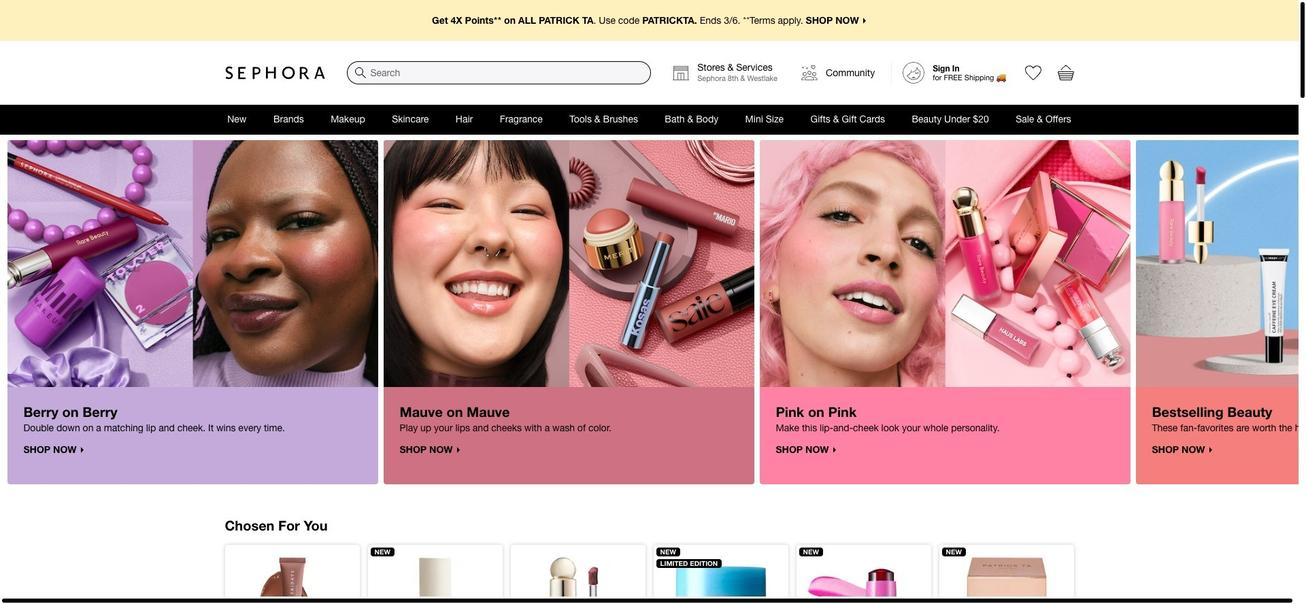 Task type: vqa. For each thing, say whether or not it's contained in the screenshot.
Summer Fridays - Lip Butter Balm for Hydration & Shine image
yes



Task type: locate. For each thing, give the bounding box(es) containing it.
None field
[[347, 61, 651, 84]]

patrick ta - major headlines double-take crème & powder blush duo image
[[950, 556, 1063, 604]]

None search field
[[347, 61, 651, 84]]



Task type: describe. For each thing, give the bounding box(es) containing it.
sephora homepage image
[[225, 66, 325, 80]]

summer fridays - lip butter balm for hydration & shine image
[[236, 556, 349, 604]]

Search search field
[[347, 62, 651, 84]]

rare beauty by selena gomez - soft pinch liquid blush image
[[521, 556, 634, 604]]

milk makeup - cooling water jelly tint lip + cheek blush stain image
[[807, 556, 920, 604]]

go to basket image
[[1058, 65, 1074, 81]]

laneige - lip sleeping mask intense hydration with vitamin c image
[[664, 556, 777, 604]]

summer fridays - dream lip oil for moisturizing sheer coverage image
[[379, 556, 492, 604]]



